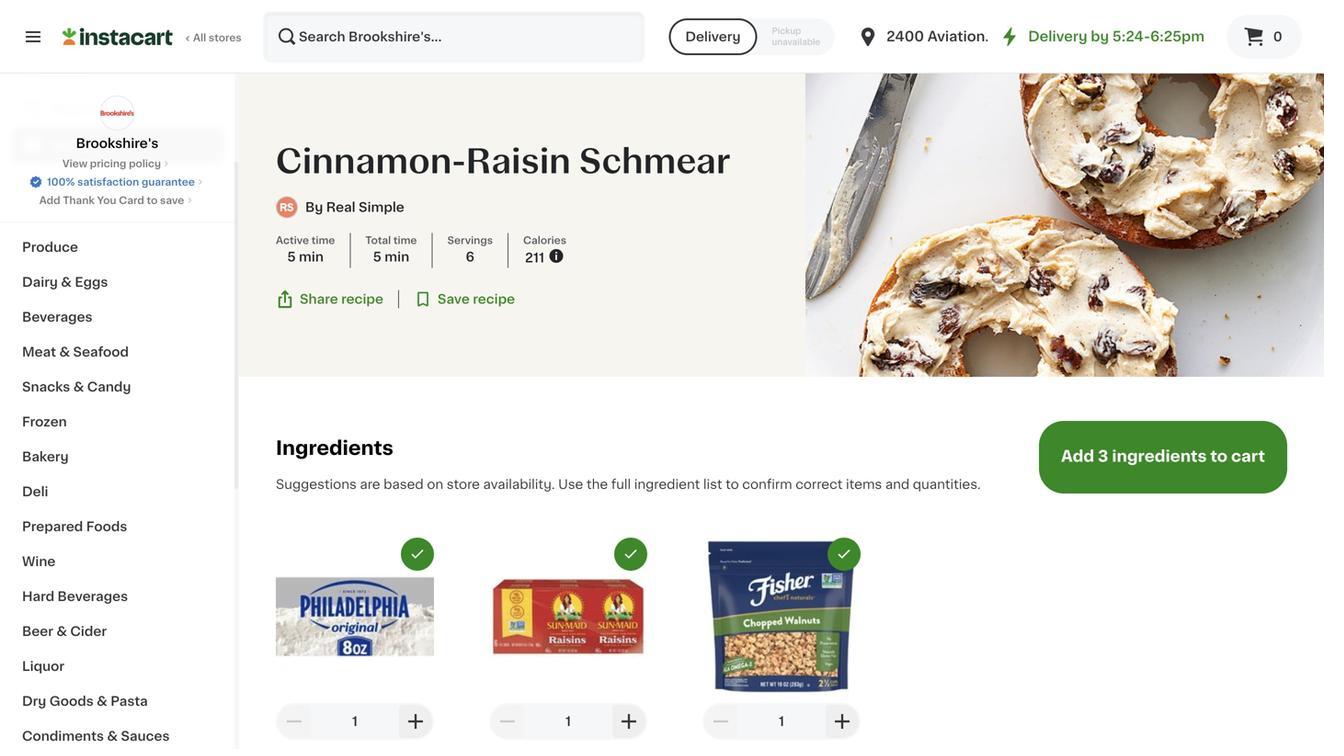 Task type: vqa. For each thing, say whether or not it's contained in the screenshot.
unselect item icon for 2nd PRODUCT group from left
yes



Task type: locate. For each thing, give the bounding box(es) containing it.
to left the save
[[147, 195, 158, 206]]

eggs
[[75, 276, 108, 289]]

5 down total
[[373, 251, 382, 264]]

dairy & eggs link
[[11, 265, 224, 300]]

0 horizontal spatial time
[[312, 236, 335, 246]]

beverages up 'cider'
[[58, 591, 128, 604]]

produce
[[22, 241, 78, 254]]

foods
[[86, 521, 127, 534]]

1 min from the left
[[299, 251, 324, 264]]

add inside the "add 3 ingredients to cart" button
[[1062, 449, 1095, 465]]

beverages down dairy & eggs
[[22, 311, 93, 324]]

increment quantity image
[[405, 711, 427, 733], [618, 711, 640, 733]]

& left sauces
[[107, 730, 118, 743]]

0 vertical spatial beverages
[[22, 311, 93, 324]]

min down active
[[299, 251, 324, 264]]

1 vertical spatial beverages
[[58, 591, 128, 604]]

1 recipe from the left
[[341, 293, 384, 306]]

1 decrement quantity image from the left
[[283, 711, 305, 733]]

beer
[[22, 626, 53, 638]]

& right beer
[[56, 626, 67, 638]]

0 horizontal spatial delivery
[[686, 30, 741, 43]]

1 unselect item image from the left
[[409, 546, 426, 563]]

produce link
[[11, 230, 224, 265]]

frozen link
[[11, 405, 224, 440]]

items
[[846, 478, 882, 491]]

1 horizontal spatial 1
[[566, 716, 571, 729]]

beverages
[[22, 311, 93, 324], [58, 591, 128, 604]]

1 horizontal spatial recipe
[[473, 293, 515, 306]]

decrement quantity image
[[497, 711, 519, 733]]

buy it again link
[[11, 90, 224, 127]]

2 min from the left
[[385, 251, 410, 264]]

2 recipe from the left
[[473, 293, 515, 306]]

1
[[352, 716, 358, 729], [566, 716, 571, 729], [779, 716, 785, 729]]

1 for 2nd decrement quantity icon from left
[[779, 716, 785, 729]]

2 horizontal spatial to
[[1211, 449, 1228, 465]]

2 1 from the left
[[566, 716, 571, 729]]

1 for decrement quantity image
[[566, 716, 571, 729]]

0 horizontal spatial product group
[[276, 538, 434, 750]]

unselect item image
[[409, 546, 426, 563], [623, 546, 639, 563]]

based
[[384, 478, 424, 491]]

hard
[[22, 591, 54, 604]]

unselect item image
[[836, 546, 853, 563]]

shop link
[[11, 53, 224, 90]]

1 horizontal spatial min
[[385, 251, 410, 264]]

211
[[525, 252, 545, 265]]

1 increment quantity image from the left
[[405, 711, 427, 733]]

5 down active
[[287, 251, 296, 264]]

0 horizontal spatial add
[[39, 195, 60, 206]]

add for add 3 ingredients to cart
[[1062, 449, 1095, 465]]

min inside total time 5 min
[[385, 251, 410, 264]]

service type group
[[669, 18, 836, 55]]

availability.
[[483, 478, 555, 491]]

raisin
[[466, 145, 571, 178]]

servings 6
[[448, 236, 493, 264]]

add inside the "add thank you card to save" link
[[39, 195, 60, 206]]

total
[[366, 236, 391, 246]]

dry goods & pasta
[[22, 696, 148, 708]]

delivery by 5:24-6:25pm link
[[999, 26, 1205, 48]]

beverages inside "link"
[[22, 311, 93, 324]]

full
[[612, 478, 631, 491]]

recipe right save
[[473, 293, 515, 306]]

1 1 from the left
[[352, 716, 358, 729]]

wine link
[[11, 545, 224, 580]]

meat & seafood
[[22, 346, 129, 359]]

share
[[300, 293, 338, 306]]

unselect item image down "based"
[[409, 546, 426, 563]]

& for dairy
[[61, 276, 72, 289]]

time for active time 5 min
[[312, 236, 335, 246]]

0 horizontal spatial recipe
[[341, 293, 384, 306]]

frozen
[[22, 416, 67, 429]]

to right list
[[726, 478, 739, 491]]

decrement quantity image
[[283, 711, 305, 733], [710, 711, 732, 733]]

time inside 'active time 5 min'
[[312, 236, 335, 246]]

2 5 from the left
[[373, 251, 382, 264]]

meat & seafood link
[[11, 335, 224, 370]]

add down 100%
[[39, 195, 60, 206]]

1 horizontal spatial time
[[394, 236, 417, 246]]

& for condiments
[[107, 730, 118, 743]]

1 horizontal spatial delivery
[[1029, 30, 1088, 43]]

delivery by 5:24-6:25pm
[[1029, 30, 1205, 43]]

policy
[[129, 159, 161, 169]]

& left eggs
[[61, 276, 72, 289]]

all
[[193, 33, 206, 43]]

2 decrement quantity image from the left
[[710, 711, 732, 733]]

recipe for save recipe
[[473, 293, 515, 306]]

1 vertical spatial to
[[1211, 449, 1228, 465]]

1 horizontal spatial 5
[[373, 251, 382, 264]]

0 horizontal spatial increment quantity image
[[405, 711, 427, 733]]

suggestions are based on store availability. use the full ingredient list to confirm correct items and quantities.
[[276, 478, 981, 491]]

0 horizontal spatial min
[[299, 251, 324, 264]]

add
[[39, 195, 60, 206], [1062, 449, 1095, 465]]

5 inside total time 5 min
[[373, 251, 382, 264]]

product group
[[276, 538, 434, 750], [489, 538, 648, 750], [703, 538, 861, 750]]

snacks
[[22, 381, 70, 394]]

deli
[[22, 486, 48, 499]]

dry
[[22, 696, 46, 708]]

3 1 from the left
[[779, 716, 785, 729]]

1 horizontal spatial unselect item image
[[623, 546, 639, 563]]

delivery
[[1029, 30, 1088, 43], [686, 30, 741, 43]]

dairy & eggs
[[22, 276, 108, 289]]

5 for active time 5 min
[[287, 251, 296, 264]]

1 horizontal spatial add
[[1062, 449, 1095, 465]]

min inside 'active time 5 min'
[[299, 251, 324, 264]]

time inside total time 5 min
[[394, 236, 417, 246]]

5 for total time 5 min
[[373, 251, 382, 264]]

1 horizontal spatial increment quantity image
[[618, 711, 640, 733]]

buy
[[52, 102, 78, 115]]

1 5 from the left
[[287, 251, 296, 264]]

2400
[[887, 30, 925, 43]]

bakery link
[[11, 440, 224, 475]]

5 inside 'active time 5 min'
[[287, 251, 296, 264]]

delivery inside button
[[686, 30, 741, 43]]

min for total time 5 min
[[385, 251, 410, 264]]

pasta
[[111, 696, 148, 708]]

delivery button
[[669, 18, 758, 55]]

&
[[61, 276, 72, 289], [59, 346, 70, 359], [73, 381, 84, 394], [56, 626, 67, 638], [97, 696, 107, 708], [107, 730, 118, 743]]

2 increment quantity image from the left
[[618, 711, 640, 733]]

store
[[447, 478, 480, 491]]

unselect item image down suggestions are based on store availability. use the full ingredient list to confirm correct items and quantities.
[[623, 546, 639, 563]]

1 horizontal spatial product group
[[489, 538, 648, 750]]

2 vertical spatial to
[[726, 478, 739, 491]]

to inside button
[[1211, 449, 1228, 465]]

0 vertical spatial add
[[39, 195, 60, 206]]

0 horizontal spatial 1
[[352, 716, 358, 729]]

0 horizontal spatial decrement quantity image
[[283, 711, 305, 733]]

time
[[312, 236, 335, 246], [394, 236, 417, 246]]

liquor link
[[11, 650, 224, 684]]

5
[[287, 251, 296, 264], [373, 251, 382, 264]]

hard beverages
[[22, 591, 128, 604]]

delivery for delivery
[[686, 30, 741, 43]]

add for add thank you card to save
[[39, 195, 60, 206]]

1 time from the left
[[312, 236, 335, 246]]

1 vertical spatial add
[[1062, 449, 1095, 465]]

schmear
[[579, 145, 731, 178]]

2400 aviation dr
[[887, 30, 1006, 43]]

time right active
[[312, 236, 335, 246]]

None search field
[[263, 11, 645, 63]]

thank
[[63, 195, 95, 206]]

real
[[326, 201, 356, 214]]

& left candy
[[73, 381, 84, 394]]

min down total
[[385, 251, 410, 264]]

brookshire's link
[[76, 96, 159, 153]]

& right meat
[[59, 346, 70, 359]]

all stores
[[193, 33, 242, 43]]

calories
[[523, 236, 567, 246]]

2 horizontal spatial product group
[[703, 538, 861, 750]]

3
[[1099, 449, 1109, 465]]

1 horizontal spatial to
[[726, 478, 739, 491]]

2 horizontal spatial 1
[[779, 716, 785, 729]]

0 horizontal spatial unselect item image
[[409, 546, 426, 563]]

0 vertical spatial to
[[147, 195, 158, 206]]

1 horizontal spatial decrement quantity image
[[710, 711, 732, 733]]

2 unselect item image from the left
[[623, 546, 639, 563]]

share recipe
[[300, 293, 384, 306]]

delivery for delivery by 5:24-6:25pm
[[1029, 30, 1088, 43]]

2 time from the left
[[394, 236, 417, 246]]

correct
[[796, 478, 843, 491]]

to left cart
[[1211, 449, 1228, 465]]

min for active time 5 min
[[299, 251, 324, 264]]

1 product group from the left
[[276, 538, 434, 750]]

increment quantity image for 1st decrement quantity icon
[[405, 711, 427, 733]]

again
[[93, 102, 129, 115]]

save recipe button
[[414, 290, 515, 309]]

0 horizontal spatial 5
[[287, 251, 296, 264]]

add left 3
[[1062, 449, 1095, 465]]

time right total
[[394, 236, 417, 246]]

goods
[[49, 696, 94, 708]]

recipe right the share
[[341, 293, 384, 306]]



Task type: describe. For each thing, give the bounding box(es) containing it.
you
[[97, 195, 116, 206]]

add thank you card to save
[[39, 195, 184, 206]]

view pricing policy
[[62, 159, 161, 169]]

add 3 ingredients to cart button
[[1040, 421, 1288, 494]]

lists link
[[11, 164, 224, 201]]

quantities.
[[913, 478, 981, 491]]

unselect item image for 1st product group from left
[[409, 546, 426, 563]]

shop
[[52, 65, 86, 78]]

cider
[[70, 626, 107, 638]]

servings
[[448, 236, 493, 246]]

and
[[886, 478, 910, 491]]

dairy
[[22, 276, 58, 289]]

list
[[704, 478, 723, 491]]

all stores link
[[63, 11, 243, 63]]

satisfaction
[[77, 177, 139, 187]]

& for meat
[[59, 346, 70, 359]]

condiments & sauces
[[22, 730, 170, 743]]

beverages link
[[11, 300, 224, 335]]

cinnamon-
[[276, 145, 466, 178]]

snacks & candy
[[22, 381, 131, 394]]

view pricing policy link
[[62, 156, 172, 171]]

by real simple
[[305, 201, 405, 214]]

Search field
[[265, 13, 643, 61]]

recipes
[[52, 139, 106, 152]]

active time 5 min
[[276, 236, 335, 264]]

active
[[276, 236, 309, 246]]

wine
[[22, 556, 56, 569]]

instacart logo image
[[63, 26, 173, 48]]

prepared foods link
[[11, 510, 224, 545]]

liquor
[[22, 661, 64, 673]]

prepared foods
[[22, 521, 127, 534]]

deli link
[[11, 475, 224, 510]]

pricing
[[90, 159, 126, 169]]

snacks & candy link
[[11, 370, 224, 405]]

5:24-
[[1113, 30, 1151, 43]]

dry goods & pasta link
[[11, 684, 224, 719]]

dr
[[989, 30, 1006, 43]]

unselect item image for 2nd product group from the left
[[623, 546, 639, 563]]

brookshire's logo image
[[100, 96, 135, 131]]

time for total time 5 min
[[394, 236, 417, 246]]

total time 5 min
[[366, 236, 417, 264]]

1 for 1st decrement quantity icon
[[352, 716, 358, 729]]

the
[[587, 478, 608, 491]]

cart
[[1232, 449, 1266, 465]]

add 3 ingredients to cart
[[1062, 449, 1266, 465]]

ingredients
[[1113, 449, 1207, 465]]

ingredient
[[635, 478, 700, 491]]

candy
[[87, 381, 131, 394]]

bakery
[[22, 451, 69, 464]]

view
[[62, 159, 87, 169]]

& for beer
[[56, 626, 67, 638]]

confirm
[[743, 478, 793, 491]]

beer & cider link
[[11, 615, 224, 650]]

recipes link
[[11, 127, 224, 164]]

sauces
[[121, 730, 170, 743]]

by
[[305, 201, 323, 214]]

3 product group from the left
[[703, 538, 861, 750]]

share recipe button
[[276, 290, 384, 309]]

save
[[160, 195, 184, 206]]

condiments & sauces link
[[11, 719, 224, 750]]

save
[[438, 293, 470, 306]]

hard beverages link
[[11, 580, 224, 615]]

2400 aviation dr button
[[858, 11, 1006, 63]]

6
[[466, 251, 475, 264]]

add thank you card to save link
[[39, 193, 195, 208]]

simple
[[359, 201, 405, 214]]

& for snacks
[[73, 381, 84, 394]]

it
[[81, 102, 90, 115]]

prepared
[[22, 521, 83, 534]]

100% satisfaction guarantee button
[[29, 171, 206, 190]]

aviation
[[928, 30, 986, 43]]

increment quantity image for decrement quantity image
[[618, 711, 640, 733]]

beer & cider
[[22, 626, 107, 638]]

100% satisfaction guarantee
[[47, 177, 195, 187]]

& left pasta
[[97, 696, 107, 708]]

are
[[360, 478, 380, 491]]

brookshire's
[[76, 137, 159, 150]]

by
[[1091, 30, 1110, 43]]

cinnamon-raisin schmear
[[276, 145, 731, 178]]

cinnamon-raisin schmear image
[[806, 74, 1325, 377]]

0 button
[[1227, 15, 1303, 59]]

0 horizontal spatial to
[[147, 195, 158, 206]]

ingredients
[[276, 439, 394, 458]]

increment quantity image
[[832, 711, 854, 733]]

suggestions
[[276, 478, 357, 491]]

condiments
[[22, 730, 104, 743]]

2 product group from the left
[[489, 538, 648, 750]]

lists
[[52, 176, 83, 189]]

recipe for share recipe
[[341, 293, 384, 306]]



